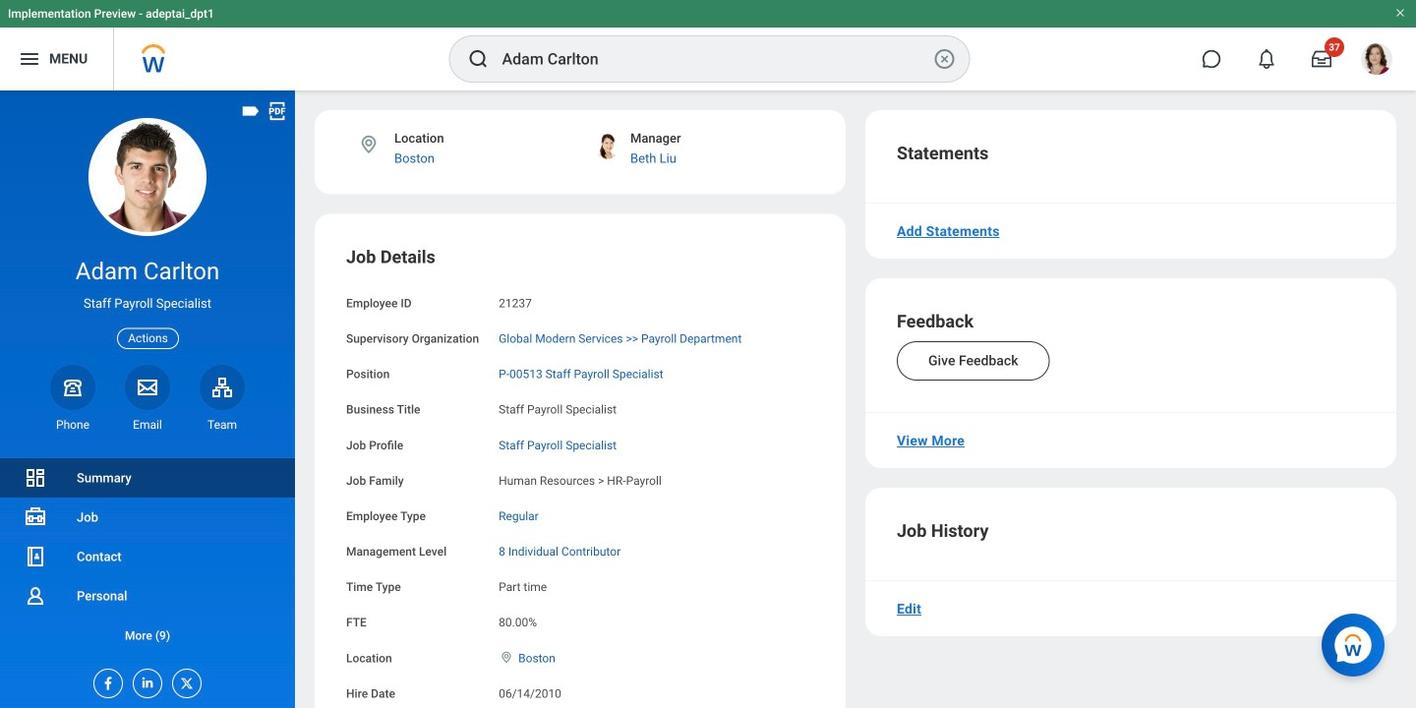 Task type: locate. For each thing, give the bounding box(es) containing it.
justify image
[[18, 47, 41, 71]]

Search Workday  search field
[[502, 37, 929, 81]]

view printable version (pdf) image
[[267, 100, 288, 122]]

team adam carlton element
[[200, 417, 245, 433]]

close environment banner image
[[1395, 7, 1407, 19]]

location image
[[358, 134, 380, 155]]

banner
[[0, 0, 1417, 91]]

personal image
[[24, 584, 47, 608]]

phone image
[[59, 376, 87, 399]]

summary image
[[24, 466, 47, 490]]

job image
[[24, 506, 47, 529]]

group
[[346, 245, 815, 708]]

view team image
[[211, 376, 234, 399]]

x image
[[173, 670, 195, 692]]

list
[[0, 458, 295, 655]]

inbox large image
[[1312, 49, 1332, 69]]

location image
[[499, 651, 515, 664]]

facebook image
[[94, 670, 116, 692]]



Task type: vqa. For each thing, say whether or not it's contained in the screenshot.
chevron down small Image for View Team image
no



Task type: describe. For each thing, give the bounding box(es) containing it.
mail image
[[136, 376, 159, 399]]

contact image
[[24, 545, 47, 569]]

linkedin image
[[134, 670, 155, 691]]

search image
[[467, 47, 490, 71]]

email adam carlton element
[[125, 417, 170, 433]]

x circle image
[[933, 47, 957, 71]]

part time element
[[499, 577, 547, 594]]

navigation pane region
[[0, 91, 295, 708]]

notifications large image
[[1257, 49, 1277, 69]]

profile logan mcneil image
[[1362, 43, 1393, 79]]

tag image
[[240, 100, 262, 122]]

phone adam carlton element
[[50, 417, 95, 433]]



